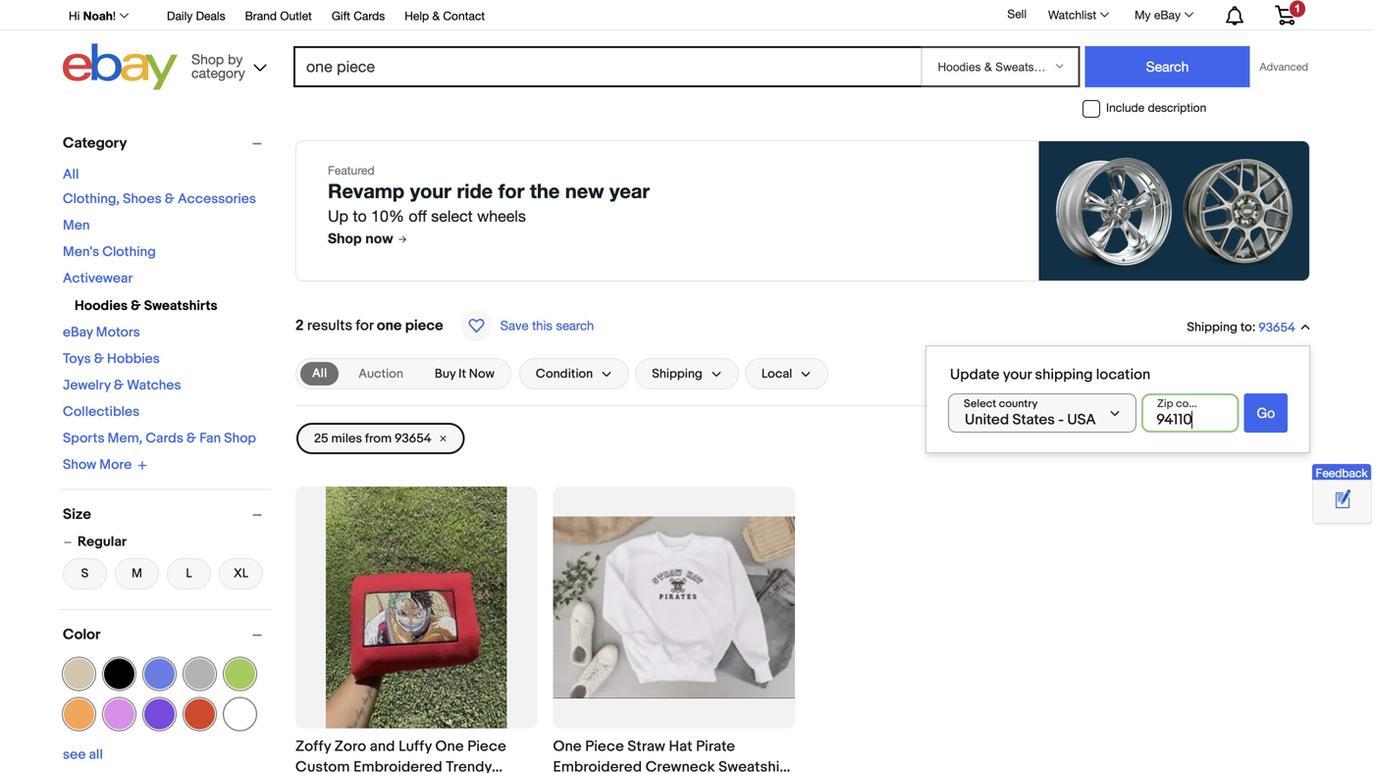 Task type: vqa. For each thing, say whether or not it's contained in the screenshot.
Croatia,
no



Task type: describe. For each thing, give the bounding box(es) containing it.
men's clothing link
[[63, 244, 156, 261]]

hoodies & sweatshirts
[[75, 298, 218, 315]]

shoes
[[123, 191, 162, 208]]

advanced link
[[1250, 47, 1308, 86]]

m link
[[115, 557, 159, 592]]

custom
[[295, 759, 350, 773]]

advanced
[[1260, 60, 1308, 73]]

my ebay link
[[1124, 3, 1202, 27]]

account navigation
[[63, 0, 1310, 30]]

include
[[1106, 101, 1145, 114]]

cards inside account navigation
[[354, 9, 385, 23]]

embroidered inside zoffy zoro and luffy one piece custom embroidered trend
[[353, 759, 442, 773]]

size
[[63, 506, 91, 524]]

shipping
[[1187, 320, 1238, 335]]

straw
[[628, 738, 665, 756]]

s
[[81, 566, 89, 582]]

accessories
[[178, 191, 256, 208]]

one piece straw hat pirate embroidered crewneck sweatshir heading
[[553, 738, 791, 773]]

auction
[[358, 366, 403, 382]]

banner containing sell
[[63, 0, 1310, 95]]

see
[[63, 747, 86, 764]]

toys
[[63, 351, 91, 368]]

jewelry
[[63, 377, 111, 394]]

now
[[365, 230, 393, 246]]

show more button
[[63, 457, 147, 474]]

auction link
[[347, 362, 415, 386]]

0 horizontal spatial all
[[63, 166, 79, 183]]

it
[[458, 366, 466, 382]]

93654 for shipping to : 93654
[[1259, 320, 1296, 336]]

clothing, shoes & accessories men men's clothing
[[63, 191, 256, 261]]

s link
[[63, 557, 107, 592]]

2
[[295, 317, 304, 335]]

daily deals
[[167, 9, 225, 23]]

more
[[99, 457, 132, 474]]

sell link
[[999, 7, 1035, 21]]

ebay motors link
[[63, 324, 140, 341]]

piece
[[405, 317, 443, 335]]

for inside featured revamp your ride for the new year up to 10% off select wheels shop now
[[498, 179, 524, 203]]

new
[[565, 179, 604, 203]]

my
[[1135, 8, 1151, 22]]

shop for motors
[[224, 430, 256, 447]]

fan
[[200, 430, 221, 447]]

cards inside ebay motors toys & hobbies jewelry & watches collectibles sports mem, cards & fan shop
[[146, 430, 183, 447]]

watchlist link
[[1037, 3, 1118, 27]]

contact
[[443, 9, 485, 23]]

outlet
[[280, 9, 312, 23]]

see all
[[63, 747, 103, 764]]

mem,
[[108, 430, 143, 447]]

& inside clothing, shoes & accessories men men's clothing
[[165, 191, 175, 208]]

all
[[89, 747, 103, 764]]

25 miles from 93654
[[314, 431, 432, 446]]

to inside shipping to : 93654
[[1240, 320, 1252, 335]]

activewear link
[[63, 270, 133, 287]]

help & contact
[[405, 9, 485, 23]]

piece inside one piece straw hat pirate embroidered crewneck sweatshir
[[585, 738, 624, 756]]

brand
[[245, 9, 277, 23]]

ride
[[457, 179, 493, 203]]

93654 for 25 miles from 93654
[[395, 431, 432, 446]]

m
[[132, 566, 142, 582]]

featured
[[328, 163, 375, 177]]

one inside one piece straw hat pirate embroidered crewneck sweatshir
[[553, 738, 582, 756]]

daily deals link
[[167, 6, 225, 27]]

see all button
[[63, 747, 103, 764]]

luffy
[[399, 738, 432, 756]]

buy it now
[[435, 366, 495, 382]]

all inside revamp your ride for the new year main content
[[312, 366, 327, 381]]

watches
[[127, 377, 181, 394]]

gift cards
[[332, 9, 385, 23]]

l link
[[167, 557, 211, 592]]

1 horizontal spatial your
[[1003, 366, 1032, 384]]

piece inside zoffy zoro and luffy one piece custom embroidered trend
[[467, 738, 506, 756]]

activewear
[[63, 270, 133, 287]]

featured revamp your ride for the new year up to 10% off select wheels shop now
[[328, 163, 650, 246]]

zoro
[[334, 738, 366, 756]]

this
[[532, 318, 552, 333]]

toys & hobbies link
[[63, 351, 160, 368]]

hobbies
[[107, 351, 160, 368]]

update your shipping location
[[950, 366, 1150, 384]]

gift
[[332, 9, 350, 23]]

deals
[[196, 9, 225, 23]]

feedback
[[1316, 466, 1368, 480]]

help & contact link
[[405, 6, 485, 27]]

0 vertical spatial all link
[[63, 166, 79, 183]]

hoodies
[[75, 298, 128, 315]]

select
[[431, 207, 473, 225]]

shipping to : 93654
[[1187, 320, 1296, 336]]



Task type: locate. For each thing, give the bounding box(es) containing it.
1 horizontal spatial cards
[[354, 9, 385, 23]]

embroidered inside one piece straw hat pirate embroidered crewneck sweatshir
[[553, 759, 642, 773]]

hat
[[669, 738, 693, 756]]

1 horizontal spatial shop
[[328, 230, 362, 246]]

embroidered down straw
[[553, 759, 642, 773]]

0 horizontal spatial one
[[435, 738, 464, 756]]

ebay
[[1154, 8, 1181, 22], [63, 324, 93, 341]]

2 results for one piece
[[295, 317, 443, 335]]

buy
[[435, 366, 456, 382]]

cards right gift
[[354, 9, 385, 23]]

color button
[[63, 626, 271, 644]]

zoffy
[[295, 738, 331, 756]]

piece right the luffy
[[467, 738, 506, 756]]

& up motors at the top
[[131, 298, 141, 315]]

save this search
[[500, 318, 594, 333]]

0 horizontal spatial to
[[353, 207, 367, 225]]

All selected text field
[[312, 365, 327, 383]]

daily
[[167, 9, 193, 23]]

your
[[410, 179, 451, 203], [1003, 366, 1032, 384]]

1 horizontal spatial 93654
[[1259, 320, 1296, 336]]

2 embroidered from the left
[[553, 759, 642, 773]]

for left 'one' on the top left
[[356, 317, 373, 335]]

0 vertical spatial for
[[498, 179, 524, 203]]

1 one from the left
[[435, 738, 464, 756]]

men link
[[63, 217, 90, 234]]

0 vertical spatial all
[[63, 166, 79, 183]]

93654 inside 25 miles from 93654 link
[[395, 431, 432, 446]]

1 vertical spatial 93654
[[395, 431, 432, 446]]

show more
[[63, 457, 132, 474]]

results
[[307, 317, 352, 335]]

your inside featured revamp your ride for the new year up to 10% off select wheels shop now
[[410, 179, 451, 203]]

xl link
[[219, 557, 263, 592]]

sell
[[1007, 7, 1027, 21]]

ebay inside ebay motors toys & hobbies jewelry & watches collectibles sports mem, cards & fan shop
[[63, 324, 93, 341]]

banner
[[63, 0, 1310, 95]]

sports
[[63, 430, 105, 447]]

embroidered down and
[[353, 759, 442, 773]]

brand outlet
[[245, 9, 312, 23]]

save
[[500, 318, 529, 333]]

1 horizontal spatial all link
[[300, 362, 339, 386]]

collectibles link
[[63, 404, 140, 421]]

25 miles from 93654 link
[[296, 423, 465, 454]]

shop inside featured revamp your ride for the new year up to 10% off select wheels shop now
[[328, 230, 362, 246]]

& right the help
[[432, 9, 440, 23]]

miles
[[331, 431, 362, 446]]

show
[[63, 457, 96, 474]]

men's
[[63, 244, 99, 261]]

all down results
[[312, 366, 327, 381]]

93654 right from
[[395, 431, 432, 446]]

my ebay
[[1135, 8, 1181, 22]]

ebay right my
[[1154, 8, 1181, 22]]

clothing
[[102, 244, 156, 261]]

one piece straw hat pirate embroidered crewneck sweatshirt trendy anime image
[[553, 517, 795, 699]]

zoffy zoro and luffy one piece custom embroidered trendy crewneck sweatshirt image
[[326, 487, 507, 729]]

2 piece from the left
[[585, 738, 624, 756]]

l
[[186, 566, 192, 582]]

sports mem, cards & fan shop link
[[63, 430, 256, 447]]

location
[[1096, 366, 1150, 384]]

0 horizontal spatial ebay
[[63, 324, 93, 341]]

xl
[[234, 566, 248, 582]]

1 vertical spatial shop
[[224, 430, 256, 447]]

all link
[[63, 166, 79, 183], [300, 362, 339, 386]]

93654 inside shipping to : 93654
[[1259, 320, 1296, 336]]

1 vertical spatial all
[[312, 366, 327, 381]]

motors
[[96, 324, 140, 341]]

shipping
[[1035, 366, 1093, 384]]

zoffy zoro and luffy one piece custom embroidered trend
[[295, 738, 506, 773]]

& down toys & hobbies link
[[114, 377, 124, 394]]

revamp your ride for the new year region
[[295, 140, 1310, 282]]

sweatshirts
[[144, 298, 218, 315]]

description
[[1148, 101, 1207, 114]]

revamp your ride for the new year main content
[[288, 125, 1318, 773]]

to inside featured revamp your ride for the new year up to 10% off select wheels shop now
[[353, 207, 367, 225]]

cards
[[354, 9, 385, 23], [146, 430, 183, 447]]

your shopping cart contains 1 item image
[[1274, 5, 1297, 25]]

save this search button
[[455, 309, 600, 343]]

1 horizontal spatial piece
[[585, 738, 624, 756]]

1 horizontal spatial ebay
[[1154, 8, 1181, 22]]

one inside zoffy zoro and luffy one piece custom embroidered trend
[[435, 738, 464, 756]]

wheels
[[477, 207, 526, 225]]

for up wheels
[[498, 179, 524, 203]]

1 horizontal spatial one
[[553, 738, 582, 756]]

0 vertical spatial your
[[410, 179, 451, 203]]

ebay up toys
[[63, 324, 93, 341]]

& right toys
[[94, 351, 104, 368]]

ebay motors toys & hobbies jewelry & watches collectibles sports mem, cards & fan shop
[[63, 324, 256, 447]]

for
[[498, 179, 524, 203], [356, 317, 373, 335]]

regular
[[78, 534, 127, 551]]

0 vertical spatial shop
[[328, 230, 362, 246]]

off
[[409, 207, 427, 225]]

10%
[[371, 207, 404, 225]]

to right up
[[353, 207, 367, 225]]

category button
[[63, 134, 271, 152]]

your up off
[[410, 179, 451, 203]]

up
[[328, 207, 348, 225]]

& right shoes
[[165, 191, 175, 208]]

cards right the mem,
[[146, 430, 183, 447]]

1 vertical spatial to
[[1240, 320, 1252, 335]]

1 horizontal spatial for
[[498, 179, 524, 203]]

one right the luffy
[[435, 738, 464, 756]]

0 vertical spatial 93654
[[1259, 320, 1296, 336]]

0 horizontal spatial for
[[356, 317, 373, 335]]

0 horizontal spatial embroidered
[[353, 759, 442, 773]]

one
[[435, 738, 464, 756], [553, 738, 582, 756]]

clothing,
[[63, 191, 120, 208]]

all up clothing,
[[63, 166, 79, 183]]

to
[[353, 207, 367, 225], [1240, 320, 1252, 335]]

zoffy zoro and luffy one piece custom embroidered trend link
[[295, 737, 537, 773]]

1 embroidered from the left
[[353, 759, 442, 773]]

to right shipping
[[1240, 320, 1252, 335]]

your right update
[[1003, 366, 1032, 384]]

one piece straw hat pirate embroidered crewneck sweatshir link
[[553, 737, 795, 773]]

jewelry & watches link
[[63, 377, 181, 394]]

None submit
[[1085, 46, 1250, 87], [1244, 394, 1288, 433], [1085, 46, 1250, 87], [1244, 394, 1288, 433]]

help
[[405, 9, 429, 23]]

0 vertical spatial cards
[[354, 9, 385, 23]]

93654 right :
[[1259, 320, 1296, 336]]

zoffy zoro and luffy one piece custom embroidered trend heading
[[295, 738, 506, 773]]

piece
[[467, 738, 506, 756], [585, 738, 624, 756]]

from
[[365, 431, 392, 446]]

&
[[432, 9, 440, 23], [165, 191, 175, 208], [131, 298, 141, 315], [94, 351, 104, 368], [114, 377, 124, 394], [186, 430, 196, 447]]

1 horizontal spatial to
[[1240, 320, 1252, 335]]

0 horizontal spatial shop
[[224, 430, 256, 447]]

one piece straw hat pirate embroidered crewneck sweatshir
[[553, 738, 791, 773]]

93654
[[1259, 320, 1296, 336], [395, 431, 432, 446]]

one left straw
[[553, 738, 582, 756]]

pirate
[[696, 738, 735, 756]]

1 vertical spatial your
[[1003, 366, 1032, 384]]

Zip code text field
[[1142, 394, 1239, 433]]

0 vertical spatial to
[[353, 207, 367, 225]]

now
[[469, 366, 495, 382]]

year
[[610, 179, 650, 203]]

& left fan
[[186, 430, 196, 447]]

& inside account navigation
[[432, 9, 440, 23]]

regular button
[[63, 534, 271, 551]]

0 horizontal spatial cards
[[146, 430, 183, 447]]

shop down up
[[328, 230, 362, 246]]

clothing, shoes & accessories link
[[63, 191, 256, 208]]

all link up clothing,
[[63, 166, 79, 183]]

1 piece from the left
[[467, 738, 506, 756]]

2 one from the left
[[553, 738, 582, 756]]

shop inside ebay motors toys & hobbies jewelry & watches collectibles sports mem, cards & fan shop
[[224, 430, 256, 447]]

buy it now link
[[423, 362, 506, 386]]

1 horizontal spatial embroidered
[[553, 759, 642, 773]]

update
[[950, 366, 1000, 384]]

brand outlet link
[[245, 6, 312, 27]]

shop right fan
[[224, 430, 256, 447]]

watchlist
[[1048, 8, 1096, 22]]

0 horizontal spatial your
[[410, 179, 451, 203]]

crewneck
[[646, 759, 715, 773]]

all link down results
[[300, 362, 339, 386]]

shop for revamp
[[328, 230, 362, 246]]

1 vertical spatial for
[[356, 317, 373, 335]]

0 horizontal spatial piece
[[467, 738, 506, 756]]

embroidered
[[353, 759, 442, 773], [553, 759, 642, 773]]

1 vertical spatial all link
[[300, 362, 339, 386]]

0 horizontal spatial 93654
[[395, 431, 432, 446]]

1 vertical spatial ebay
[[63, 324, 93, 341]]

one
[[377, 317, 402, 335]]

0 vertical spatial ebay
[[1154, 8, 1181, 22]]

piece left straw
[[585, 738, 624, 756]]

ebay inside account navigation
[[1154, 8, 1181, 22]]

0 horizontal spatial all link
[[63, 166, 79, 183]]

1 vertical spatial cards
[[146, 430, 183, 447]]

1 horizontal spatial all
[[312, 366, 327, 381]]



